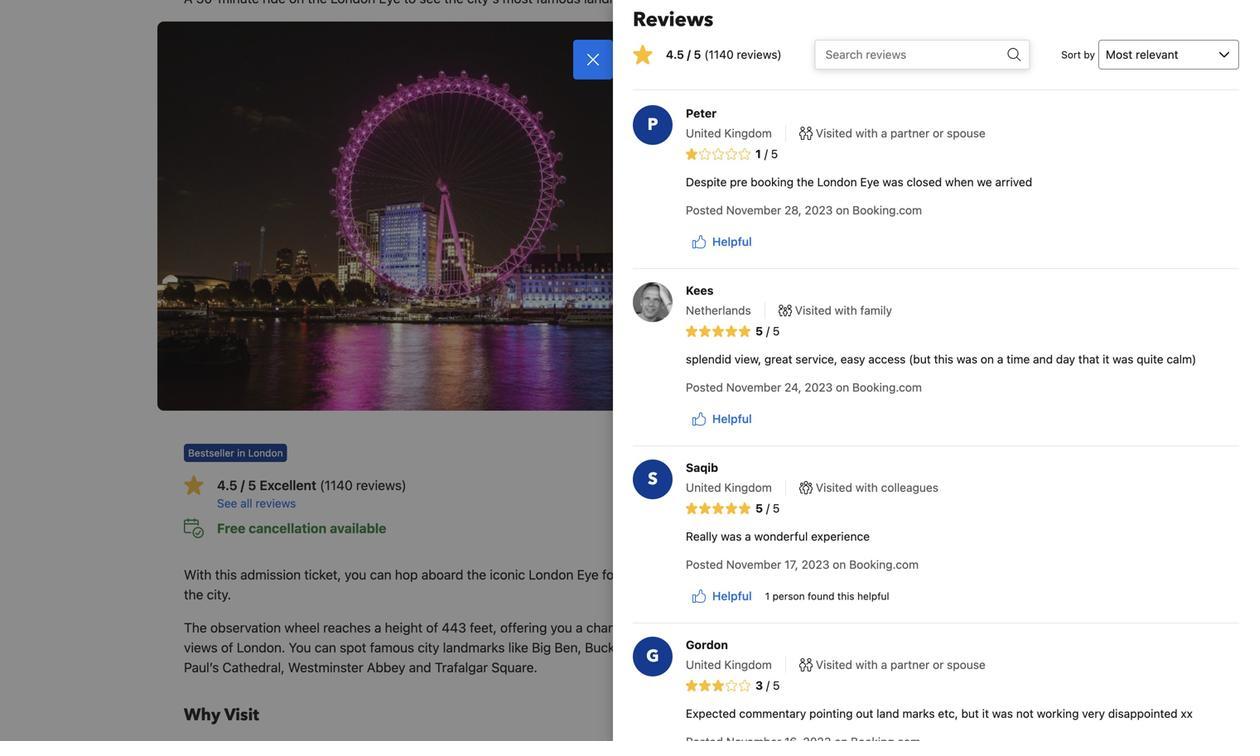 Task type: locate. For each thing, give the bounding box(es) containing it.
booking.com up helpful
[[849, 558, 919, 572]]

visited with a partner or spouse up land
[[816, 658, 986, 672]]

posted down splendid
[[686, 381, 723, 394]]

2 kingdom from the top
[[725, 481, 772, 495]]

time right the show
[[1007, 353, 1030, 366]]

tue 26 dec
[[878, 550, 904, 607]]

dec inside tue 26 dec
[[880, 593, 901, 607]]

visited with a partner or spouse for p
[[816, 126, 986, 140]]

0 horizontal spatial and
[[409, 660, 431, 676]]

see all reviews button
[[217, 495, 755, 512]]

spouse up "but"
[[947, 658, 986, 672]]

3
[[756, 679, 763, 693]]

show all 10 photos
[[974, 358, 1077, 372]]

2 visited with a partner or spouse from the top
[[816, 658, 986, 672]]

availability
[[869, 476, 938, 492]]

3 helpful button from the top
[[686, 582, 759, 611]]

2023 right 17,
[[802, 558, 830, 572]]

visited down select time
[[816, 658, 853, 672]]

0 horizontal spatial reviews)
[[356, 478, 407, 493]]

1 vertical spatial spouse
[[947, 658, 986, 672]]

the up posted november 28, 2023 on booking.com
[[797, 175, 814, 189]]

working
[[1037, 707, 1079, 721]]

partner for p
[[891, 126, 930, 140]]

0 horizontal spatial eye
[[577, 567, 599, 583]]

1 vertical spatial united
[[686, 481, 721, 495]]

spouse up when
[[947, 126, 986, 140]]

was left "closed"
[[883, 175, 904, 189]]

etc,
[[938, 707, 958, 721]]

3 posted from the top
[[686, 558, 723, 572]]

disappointed
[[1108, 707, 1178, 721]]

0 vertical spatial kingdom
[[725, 126, 772, 140]]

2 vertical spatial united
[[686, 658, 721, 672]]

aboard
[[422, 567, 464, 583]]

0 vertical spatial you
[[345, 567, 366, 583]]

0 vertical spatial 1
[[756, 147, 761, 161]]

1 horizontal spatial am
[[913, 714, 931, 727]]

4.5 for (1140
[[666, 48, 684, 61]]

you up ben,
[[551, 620, 572, 636]]

was
[[883, 175, 904, 189], [957, 353, 978, 366], [1113, 353, 1134, 366], [721, 530, 742, 544], [992, 707, 1013, 721]]

5 / 5 up great
[[756, 324, 780, 338]]

1 vertical spatial london
[[529, 567, 574, 583]]

for
[[602, 567, 619, 583]]

1 vertical spatial helpful button
[[686, 404, 759, 434]]

1 horizontal spatial eye
[[860, 175, 880, 189]]

1 vertical spatial reviews)
[[356, 478, 407, 493]]

visited with a partner or spouse for g
[[816, 658, 986, 672]]

2 vertical spatial november
[[726, 558, 782, 572]]

with
[[856, 126, 878, 140], [835, 304, 857, 317], [856, 481, 878, 495], [856, 658, 878, 672]]

0 vertical spatial booking.com
[[853, 203, 922, 217]]

views
[[184, 640, 218, 656]]

1 united from the top
[[686, 126, 721, 140]]

0 vertical spatial helpful button
[[686, 227, 759, 257]]

10:45
[[794, 714, 826, 727]]

a left 10
[[997, 353, 1004, 366]]

1 horizontal spatial time
[[1007, 353, 1030, 366]]

1 horizontal spatial all
[[1008, 358, 1020, 372]]

st
[[710, 640, 722, 656]]

united for g
[[686, 658, 721, 672]]

2 vertical spatial booking.com
[[849, 558, 919, 572]]

2023 for p
[[805, 203, 833, 217]]

and left day
[[1033, 353, 1053, 366]]

closed
[[907, 175, 942, 189]]

1 vertical spatial (1140
[[320, 478, 353, 493]]

1 vertical spatial you
[[551, 620, 572, 636]]

eye left for
[[577, 567, 599, 583]]

partner for g
[[891, 658, 930, 672]]

available
[[330, 521, 387, 537]]

1 dec from the left
[[805, 593, 826, 607]]

0 horizontal spatial can
[[315, 640, 336, 656]]

with left family
[[835, 304, 857, 317]]

2 dec from the left
[[880, 593, 901, 607]]

it right that at top
[[1103, 353, 1110, 366]]

2023 right 28,
[[805, 203, 833, 217]]

1 horizontal spatial you
[[551, 620, 572, 636]]

dec for 26
[[880, 593, 901, 607]]

1 helpful button from the top
[[686, 227, 759, 257]]

(1140 inside '4.5 / 5 excellent (1140 reviews) see all reviews'
[[320, 478, 353, 493]]

g
[[647, 645, 659, 668]]

dec inside the mon 25 dec
[[805, 593, 826, 607]]

(1140 inside reviews dialog
[[705, 48, 734, 61]]

time
[[1007, 353, 1030, 366], [825, 642, 854, 657]]

1 vertical spatial 1
[[765, 591, 770, 602]]

all right see
[[240, 497, 252, 510]]

visited down 'tickets and prices'
[[816, 481, 853, 495]]

london.
[[237, 640, 285, 656]]

and down 'city'
[[409, 660, 431, 676]]

1 horizontal spatial reviews)
[[737, 48, 782, 61]]

4.5 for excellent
[[217, 478, 237, 493]]

2 horizontal spatial and
[[1033, 353, 1053, 366]]

eye
[[860, 175, 880, 189], [577, 567, 599, 583]]

0 vertical spatial united kingdom
[[686, 126, 772, 140]]

17,
[[785, 558, 799, 572]]

or up "closed"
[[933, 126, 944, 140]]

1 vertical spatial all
[[240, 497, 252, 510]]

visited with a partner or spouse up "closed"
[[816, 126, 986, 140]]

spouse for p
[[947, 126, 986, 140]]

2 or from the top
[[933, 658, 944, 672]]

1 horizontal spatial by
[[1084, 49, 1095, 60]]

the down with
[[184, 587, 203, 603]]

united down peter
[[686, 126, 721, 140]]

1 up booking
[[756, 147, 761, 161]]

0 horizontal spatial this
[[215, 567, 237, 583]]

or
[[933, 126, 944, 140], [933, 658, 944, 672]]

1 vertical spatial 4.5
[[217, 478, 237, 493]]

posted down really
[[686, 558, 723, 572]]

0 vertical spatial 5 / 5
[[756, 324, 780, 338]]

the left iconic at the left of page
[[467, 567, 486, 583]]

this
[[934, 353, 954, 366], [215, 567, 237, 583], [838, 591, 855, 602]]

1 vertical spatial by
[[941, 476, 957, 492]]

0 vertical spatial united
[[686, 126, 721, 140]]

1 person found this helpful
[[765, 591, 890, 602]]

family
[[861, 304, 892, 317]]

can up westminster
[[315, 640, 336, 656]]

1 vertical spatial of
[[221, 640, 233, 656]]

helpful up saqib at bottom right
[[713, 412, 752, 426]]

2 partner from the top
[[891, 658, 930, 672]]

1 kingdom from the top
[[725, 126, 772, 140]]

2 vertical spatial kingdom
[[725, 658, 772, 672]]

4.5 down reviews
[[666, 48, 684, 61]]

admission
[[240, 567, 301, 583]]

1 vertical spatial posted
[[686, 381, 723, 394]]

all
[[1008, 358, 1020, 372], [240, 497, 252, 510]]

1 vertical spatial kingdom
[[725, 481, 772, 495]]

or for g
[[933, 658, 944, 672]]

2 posted from the top
[[686, 381, 723, 394]]

2 am from the left
[[913, 714, 931, 727]]

november down view,
[[726, 381, 782, 394]]

a up the despite pre booking the london eye was closed when we arrived
[[881, 126, 888, 140]]

can left hop
[[370, 567, 392, 583]]

peter element
[[648, 114, 658, 137]]

helpful button up panoramic
[[686, 582, 759, 611]]

of right views
[[221, 640, 233, 656]]

posted down 'despite'
[[686, 203, 723, 217]]

0 vertical spatial (1140
[[705, 48, 734, 61]]

a inside with this admission ticket, you can hop aboard the iconic london eye for a 30-minute ride over the city.
[[622, 567, 629, 583]]

booking.com down access
[[853, 381, 922, 394]]

am right 10:45
[[829, 714, 847, 727]]

3 united kingdom from the top
[[686, 658, 772, 672]]

3 am from the left
[[997, 714, 1015, 727]]

2 vertical spatial the
[[184, 587, 203, 603]]

mon 25 dec
[[802, 550, 828, 607]]

on down the despite pre booking the london eye was closed when we arrived
[[836, 203, 850, 217]]

1 horizontal spatial (1140
[[705, 48, 734, 61]]

1 vertical spatial 5 / 5
[[756, 502, 780, 515]]

why
[[184, 704, 221, 727]]

can inside with this admission ticket, you can hop aboard the iconic london eye for a 30-minute ride over the city.
[[370, 567, 392, 583]]

on down easy
[[836, 381, 849, 394]]

posted
[[686, 203, 723, 217], [686, 381, 723, 394], [686, 558, 723, 572]]

quite
[[1137, 353, 1164, 366]]

by right the sort
[[1084, 49, 1095, 60]]

0 vertical spatial 2023
[[805, 203, 833, 217]]

reviews
[[256, 497, 296, 510]]

partner up marks
[[891, 658, 930, 672]]

1 visited with a partner or spouse from the top
[[816, 126, 986, 140]]

0 vertical spatial by
[[1084, 49, 1095, 60]]

visit
[[224, 704, 259, 727]]

1 am from the left
[[829, 714, 847, 727]]

reviews) inside reviews dialog
[[737, 48, 782, 61]]

visited
[[816, 126, 853, 140], [795, 304, 832, 317], [816, 481, 853, 495], [816, 658, 853, 672]]

helpful button
[[686, 227, 759, 257], [686, 404, 759, 434], [686, 582, 759, 611]]

2 vertical spatial 2023
[[802, 558, 830, 572]]

/ inside '4.5 / 5 excellent (1140 reviews) see all reviews'
[[241, 478, 245, 493]]

despite pre booking the london eye was closed when we arrived
[[686, 175, 1033, 189]]

3 united from the top
[[686, 658, 721, 672]]

kingdom up 3
[[725, 658, 772, 672]]

this right found
[[838, 591, 855, 602]]

0 vertical spatial reviews)
[[737, 48, 782, 61]]

1 horizontal spatial london
[[817, 175, 857, 189]]

can
[[370, 567, 392, 583], [315, 640, 336, 656]]

(1140 right excellent
[[320, 478, 353, 493]]

date
[[960, 476, 989, 492]]

0 horizontal spatial you
[[345, 567, 366, 583]]

1 vertical spatial helpful
[[713, 412, 752, 426]]

am for 11:15 am
[[997, 714, 1015, 727]]

posted november 24, 2023 on booking.com
[[686, 381, 922, 394]]

/ right 3
[[766, 679, 770, 693]]

november down the pre
[[726, 203, 782, 217]]

1 helpful from the top
[[713, 235, 752, 249]]

land
[[877, 707, 900, 721]]

2 horizontal spatial the
[[797, 175, 814, 189]]

2023 right 24,
[[805, 381, 833, 394]]

was right really
[[721, 530, 742, 544]]

reviews) inside '4.5 / 5 excellent (1140 reviews) see all reviews'
[[356, 478, 407, 493]]

and up ticket
[[842, 437, 872, 460]]

of up 'city'
[[426, 620, 438, 636]]

2 november from the top
[[726, 381, 782, 394]]

tue
[[881, 550, 901, 563]]

/ up great
[[766, 324, 770, 338]]

0 horizontal spatial am
[[829, 714, 847, 727]]

0 vertical spatial the
[[797, 175, 814, 189]]

november
[[726, 203, 782, 217], [726, 381, 782, 394], [726, 558, 782, 572]]

this right "(but"
[[934, 353, 954, 366]]

/ up booking
[[765, 147, 768, 161]]

1 united kingdom from the top
[[686, 126, 772, 140]]

and
[[1033, 353, 1053, 366], [842, 437, 872, 460], [409, 660, 431, 676]]

2 vertical spatial posted
[[686, 558, 723, 572]]

a right for
[[622, 567, 629, 583]]

partner up "closed"
[[891, 126, 930, 140]]

was right "(but"
[[957, 353, 978, 366]]

2 vertical spatial and
[[409, 660, 431, 676]]

visited up the despite pre booking the london eye was closed when we arrived
[[816, 126, 853, 140]]

am
[[829, 714, 847, 727], [913, 714, 931, 727], [997, 714, 1015, 727]]

all left 10
[[1008, 358, 1020, 372]]

united kingdom down peter
[[686, 126, 772, 140]]

you inside with this admission ticket, you can hop aboard the iconic london eye for a 30-minute ride over the city.
[[345, 567, 366, 583]]

0 horizontal spatial it
[[982, 707, 989, 721]]

november down really was a wonderful experience
[[726, 558, 782, 572]]

0 horizontal spatial all
[[240, 497, 252, 510]]

0 horizontal spatial 1
[[756, 147, 761, 161]]

2 vertical spatial helpful
[[713, 590, 752, 603]]

1 horizontal spatial dec
[[880, 593, 901, 607]]

time right select in the right bottom of the page
[[825, 642, 854, 657]]

united down saqib at bottom right
[[686, 481, 721, 495]]

netherlands
[[686, 304, 751, 317]]

eye left "closed"
[[860, 175, 880, 189]]

booking.com down the despite pre booking the london eye was closed when we arrived
[[853, 203, 922, 217]]

0 vertical spatial of
[[426, 620, 438, 636]]

spouse for g
[[947, 658, 986, 672]]

reviews)
[[737, 48, 782, 61], [356, 478, 407, 493]]

by
[[1084, 49, 1095, 60], [941, 476, 957, 492]]

2 helpful from the top
[[713, 412, 752, 426]]

the inside reviews dialog
[[797, 175, 814, 189]]

0 horizontal spatial dec
[[805, 593, 826, 607]]

ben,
[[555, 640, 582, 656]]

/ down reviews
[[687, 48, 691, 61]]

4.5 up see
[[217, 478, 237, 493]]

region
[[768, 530, 1089, 626]]

2 united from the top
[[686, 481, 721, 495]]

10
[[1023, 358, 1036, 372]]

united kingdom for g
[[686, 658, 772, 672]]

london
[[817, 175, 857, 189], [529, 567, 574, 583]]

united kingdom down saqib at bottom right
[[686, 481, 772, 495]]

why visit
[[184, 704, 259, 727]]

0 vertical spatial helpful
[[713, 235, 752, 249]]

25
[[802, 565, 828, 592]]

you right ticket,
[[345, 567, 366, 583]]

0 vertical spatial november
[[726, 203, 782, 217]]

2 helpful button from the top
[[686, 404, 759, 434]]

1 vertical spatial time
[[825, 642, 854, 657]]

helpful button up saqib at bottom right
[[686, 404, 759, 434]]

on
[[836, 203, 850, 217], [981, 353, 994, 366], [836, 381, 849, 394], [833, 558, 846, 572]]

this up city.
[[215, 567, 237, 583]]

2 vertical spatial united kingdom
[[686, 658, 772, 672]]

day
[[1056, 353, 1076, 366]]

was left not at the right bottom
[[992, 707, 1013, 721]]

kingdom up "1 / 5"
[[725, 126, 772, 140]]

it
[[1103, 353, 1110, 366], [982, 707, 989, 721]]

1 horizontal spatial 4.5
[[666, 48, 684, 61]]

city
[[418, 640, 439, 656]]

united kingdom for s
[[686, 481, 772, 495]]

1 5 / 5 from the top
[[756, 324, 780, 338]]

4.5 inside '4.5 / 5 excellent (1140 reviews) see all reviews'
[[217, 478, 237, 493]]

0 vertical spatial or
[[933, 126, 944, 140]]

1 horizontal spatial 1
[[765, 591, 770, 602]]

kingdom
[[725, 126, 772, 140], [725, 481, 772, 495], [725, 658, 772, 672]]

1 november from the top
[[726, 203, 782, 217]]

helpful button up kees
[[686, 227, 759, 257]]

1 posted from the top
[[686, 203, 723, 217]]

0 vertical spatial it
[[1103, 353, 1110, 366]]

0 horizontal spatial (1140
[[320, 478, 353, 493]]

1 vertical spatial eye
[[577, 567, 599, 583]]

2 vertical spatial helpful button
[[686, 582, 759, 611]]

with for s
[[856, 481, 878, 495]]

0 vertical spatial time
[[1007, 353, 1030, 366]]

chance
[[586, 620, 630, 636]]

visited for p
[[816, 126, 853, 140]]

1 vertical spatial or
[[933, 658, 944, 672]]

london right iconic at the left of page
[[529, 567, 574, 583]]

1 left person
[[765, 591, 770, 602]]

/ for kees
[[766, 324, 770, 338]]

1 vertical spatial united kingdom
[[686, 481, 772, 495]]

a
[[881, 126, 888, 140], [997, 353, 1004, 366], [745, 530, 751, 544], [622, 567, 629, 583], [374, 620, 381, 636], [576, 620, 583, 636], [881, 658, 888, 672]]

dec down 26
[[880, 593, 901, 607]]

tickets
[[781, 437, 837, 460]]

5 / 5 for netherlands
[[756, 324, 780, 338]]

pre
[[730, 175, 748, 189]]

helpful button for posted november 24, 2023 on booking.com
[[686, 404, 759, 434]]

1 vertical spatial visited with a partner or spouse
[[816, 658, 986, 672]]

4.5 inside reviews dialog
[[666, 48, 684, 61]]

3 november from the top
[[726, 558, 782, 572]]

with down 'tickets and prices'
[[856, 481, 878, 495]]

on right mon on the right of the page
[[833, 558, 846, 572]]

2 5 / 5 from the top
[[756, 502, 780, 515]]

1 vertical spatial the
[[467, 567, 486, 583]]

a up famous at the bottom of page
[[374, 620, 381, 636]]

1 vertical spatial november
[[726, 381, 782, 394]]

despite
[[686, 175, 727, 189]]

time inside reviews dialog
[[1007, 353, 1030, 366]]

or up expected commentary pointing out land marks etc, but it was not working very disappointed xx
[[933, 658, 944, 672]]

2 spouse from the top
[[947, 658, 986, 672]]

posted november 17, 2023 on booking.com
[[686, 558, 919, 572]]

11:15
[[967, 714, 994, 727]]

0 vertical spatial visited with a partner or spouse
[[816, 126, 986, 140]]

dec down 25
[[805, 593, 826, 607]]

3 kingdom from the top
[[725, 658, 772, 672]]

kingdom left the search
[[725, 481, 772, 495]]

0 vertical spatial spouse
[[947, 126, 986, 140]]

0 vertical spatial eye
[[860, 175, 880, 189]]

famous
[[370, 640, 414, 656]]

with up out at right bottom
[[856, 658, 878, 672]]

united down gordon on the right bottom
[[686, 658, 721, 672]]

united kingdom down st
[[686, 658, 772, 672]]

1 horizontal spatial can
[[370, 567, 392, 583]]

helpful for posted november 28, 2023 on booking.com
[[713, 235, 752, 249]]

5 / 5 up really was a wonderful experience
[[756, 502, 780, 515]]

with up the despite pre booking the london eye was closed when we arrived
[[856, 126, 878, 140]]

0 vertical spatial can
[[370, 567, 392, 583]]

1 or from the top
[[933, 126, 944, 140]]

1 horizontal spatial the
[[467, 567, 486, 583]]

on for visited with a partner or spouse
[[836, 203, 850, 217]]

helpful up kees
[[713, 235, 752, 249]]

0 vertical spatial posted
[[686, 203, 723, 217]]

helpful down over
[[713, 590, 752, 603]]

prices
[[876, 437, 925, 460]]

2 horizontal spatial am
[[997, 714, 1015, 727]]

am right '11:00'
[[913, 714, 931, 727]]

visited with colleagues
[[816, 481, 939, 495]]

2 united kingdom from the top
[[686, 481, 772, 495]]

visited for s
[[816, 481, 853, 495]]

1 partner from the top
[[891, 126, 930, 140]]

2 horizontal spatial this
[[934, 353, 954, 366]]

/ up really was a wonderful experience
[[766, 502, 770, 515]]

with for p
[[856, 126, 878, 140]]

was left quite
[[1113, 353, 1134, 366]]

0 vertical spatial london
[[817, 175, 857, 189]]

offering
[[500, 620, 547, 636]]

by left date on the right
[[941, 476, 957, 492]]

1 spouse from the top
[[947, 126, 986, 140]]



Task type: describe. For each thing, give the bounding box(es) containing it.
reviews dialog
[[573, 0, 1259, 742]]

/ for saqib
[[766, 502, 770, 515]]

by inside reviews dialog
[[1084, 49, 1095, 60]]

gordon element
[[647, 645, 659, 669]]

calm)
[[1167, 353, 1197, 366]]

on left 10
[[981, 353, 994, 366]]

1 for 1 person found this helpful
[[765, 591, 770, 602]]

search
[[781, 476, 826, 492]]

1 vertical spatial 2023
[[805, 381, 833, 394]]

on for visited with colleagues
[[833, 558, 846, 572]]

1 for 1 / 5
[[756, 147, 761, 161]]

select
[[781, 642, 822, 657]]

kingdom for g
[[725, 658, 772, 672]]

great
[[765, 353, 793, 366]]

wonderful
[[755, 530, 808, 544]]

posted for s
[[686, 558, 723, 572]]

city.
[[207, 587, 231, 603]]

3 / 5
[[756, 679, 780, 693]]

cancellation
[[249, 521, 327, 537]]

and inside reviews dialog
[[1033, 353, 1053, 366]]

0 horizontal spatial time
[[825, 642, 854, 657]]

show
[[974, 358, 1005, 372]]

booking.com for p
[[853, 203, 922, 217]]

ride
[[700, 567, 723, 583]]

select time
[[781, 642, 854, 657]]

0 horizontal spatial the
[[184, 587, 203, 603]]

photos
[[1039, 358, 1077, 372]]

colleagues
[[881, 481, 939, 495]]

posted for p
[[686, 203, 723, 217]]

1 horizontal spatial it
[[1103, 353, 1110, 366]]

Search reviews search field
[[824, 46, 1001, 64]]

with for g
[[856, 658, 878, 672]]

0 vertical spatial this
[[934, 353, 954, 366]]

a up land
[[881, 658, 888, 672]]

palace,
[[663, 640, 706, 656]]

london inside reviews dialog
[[817, 175, 857, 189]]

/ for gordon
[[766, 679, 770, 693]]

the observation wheel reaches a height of 443 feet, offering you a chance to savor panoramic views of london. you can spot famous city landmarks like  big ben, buckingham palace, st paul's cathedral, westminster abbey and trafalgar square.
[[184, 620, 748, 676]]

united for s
[[686, 481, 721, 495]]

wheel
[[285, 620, 320, 636]]

1 horizontal spatial this
[[838, 591, 855, 602]]

commentary
[[739, 707, 806, 721]]

or for p
[[933, 126, 944, 140]]

square.
[[492, 660, 538, 676]]

all inside '4.5 / 5 excellent (1140 reviews) see all reviews'
[[240, 497, 252, 510]]

5 inside '4.5 / 5 excellent (1140 reviews) see all reviews'
[[248, 478, 256, 493]]

booking.com for s
[[849, 558, 919, 572]]

over
[[726, 567, 752, 583]]

helpful
[[858, 591, 890, 602]]

you
[[289, 640, 311, 656]]

trafalgar
[[435, 660, 488, 676]]

this inside with this admission ticket, you can hop aboard the iconic london eye for a 30-minute ride over the city.
[[215, 567, 237, 583]]

london inside with this admission ticket, you can hop aboard the iconic london eye for a 30-minute ride over the city.
[[529, 567, 574, 583]]

28,
[[785, 203, 802, 217]]

arrived
[[995, 175, 1033, 189]]

savor
[[649, 620, 682, 636]]

panoramic
[[685, 620, 748, 636]]

service,
[[796, 353, 838, 366]]

1 horizontal spatial of
[[426, 620, 438, 636]]

eye inside reviews dialog
[[860, 175, 880, 189]]

can inside "the observation wheel reaches a height of 443 feet, offering you a chance to savor panoramic views of london. you can spot famous city landmarks like  big ben, buckingham palace, st paul's cathedral, westminster abbey and trafalgar square."
[[315, 640, 336, 656]]

1 vertical spatial booking.com
[[853, 381, 922, 394]]

visited with family
[[795, 304, 892, 317]]

helpful for posted november 24, 2023 on booking.com
[[713, 412, 752, 426]]

united kingdom for p
[[686, 126, 772, 140]]

1 vertical spatial it
[[982, 707, 989, 721]]

landmarks
[[443, 640, 505, 656]]

a left wonderful
[[745, 530, 751, 544]]

westminster
[[288, 660, 363, 676]]

5 / 5 for united kingdom
[[756, 502, 780, 515]]

expected commentary pointing out land marks etc, but it was not working very disappointed xx
[[686, 707, 1193, 721]]

4.5 / 5 excellent (1140 reviews) see all reviews
[[217, 478, 407, 510]]

kees
[[686, 284, 714, 297]]

you inside "the observation wheel reaches a height of 443 feet, offering you a chance to savor panoramic views of london. you can spot famous city landmarks like  big ben, buckingham palace, st paul's cathedral, westminster abbey and trafalgar square."
[[551, 620, 572, 636]]

but
[[962, 707, 979, 721]]

3 helpful from the top
[[713, 590, 752, 603]]

hop
[[395, 567, 418, 583]]

that
[[1079, 353, 1100, 366]]

spot
[[340, 640, 366, 656]]

24,
[[785, 381, 802, 394]]

am for 11:00 am
[[913, 714, 931, 727]]

with this admission ticket, you can hop aboard the iconic london eye for a 30-minute ride over the city.
[[184, 567, 752, 603]]

the
[[184, 620, 207, 636]]

when
[[945, 175, 974, 189]]

visited up the service,
[[795, 304, 832, 317]]

1 vertical spatial and
[[842, 437, 872, 460]]

0 vertical spatial all
[[1008, 358, 1020, 372]]

with
[[184, 567, 212, 583]]

peter
[[686, 106, 717, 120]]

helpful button for posted november 28, 2023 on booking.com
[[686, 227, 759, 257]]

united for p
[[686, 126, 721, 140]]

really was a wonderful experience
[[686, 530, 870, 544]]

0 horizontal spatial by
[[941, 476, 957, 492]]

free cancellation available
[[217, 521, 387, 537]]

on for visited with family
[[836, 381, 849, 394]]

eye inside with this admission ticket, you can hop aboard the iconic london eye for a 30-minute ride over the city.
[[577, 567, 599, 583]]

s
[[648, 468, 658, 491]]

kingdom for p
[[725, 126, 772, 140]]

sort by
[[1062, 49, 1095, 60]]

abbey
[[367, 660, 406, 676]]

sort
[[1062, 49, 1081, 60]]

kingdom for s
[[725, 481, 772, 495]]

really
[[686, 530, 718, 544]]

11:00 am
[[881, 714, 931, 727]]

30-
[[633, 567, 655, 583]]

easy
[[841, 353, 866, 366]]

/ for peter
[[765, 147, 768, 161]]

region containing 25
[[768, 530, 1089, 626]]

1 / 5
[[756, 147, 778, 161]]

very
[[1082, 707, 1105, 721]]

not
[[1016, 707, 1034, 721]]

cathedral,
[[222, 660, 285, 676]]

a up ben,
[[576, 620, 583, 636]]

see
[[217, 497, 237, 510]]

10:45 am
[[794, 714, 847, 727]]

splendid view, great service, easy access (but this was on a time and day that it was quite calm)
[[686, 353, 1197, 366]]

like
[[508, 640, 528, 656]]

november for s
[[726, 558, 782, 572]]

2023 for s
[[802, 558, 830, 572]]

reaches
[[323, 620, 371, 636]]

xx
[[1181, 707, 1193, 721]]

mon
[[804, 550, 827, 563]]

and inside "the observation wheel reaches a height of 443 feet, offering you a chance to savor panoramic views of london. you can spot famous city landmarks like  big ben, buckingham palace, st paul's cathedral, westminster abbey and trafalgar square."
[[409, 660, 431, 676]]

26
[[878, 565, 904, 592]]

am for 10:45 am
[[829, 714, 847, 727]]

saqib
[[686, 461, 718, 475]]

iconic
[[490, 567, 525, 583]]

paul's
[[184, 660, 219, 676]]

0 horizontal spatial of
[[221, 640, 233, 656]]

4.5 / 5 (1140 reviews)
[[666, 48, 782, 61]]

minute
[[655, 567, 696, 583]]

saqib element
[[648, 468, 658, 491]]

visited for g
[[816, 658, 853, 672]]

ticket
[[829, 476, 866, 492]]

dec for 25
[[805, 593, 826, 607]]

november for p
[[726, 203, 782, 217]]

splendid
[[686, 353, 732, 366]]

feet,
[[470, 620, 497, 636]]

tickets and prices
[[781, 437, 925, 460]]

(but
[[909, 353, 931, 366]]

p
[[648, 114, 658, 136]]



Task type: vqa. For each thing, say whether or not it's contained in the screenshot.
5 / 5 corresponding to Netherlands
yes



